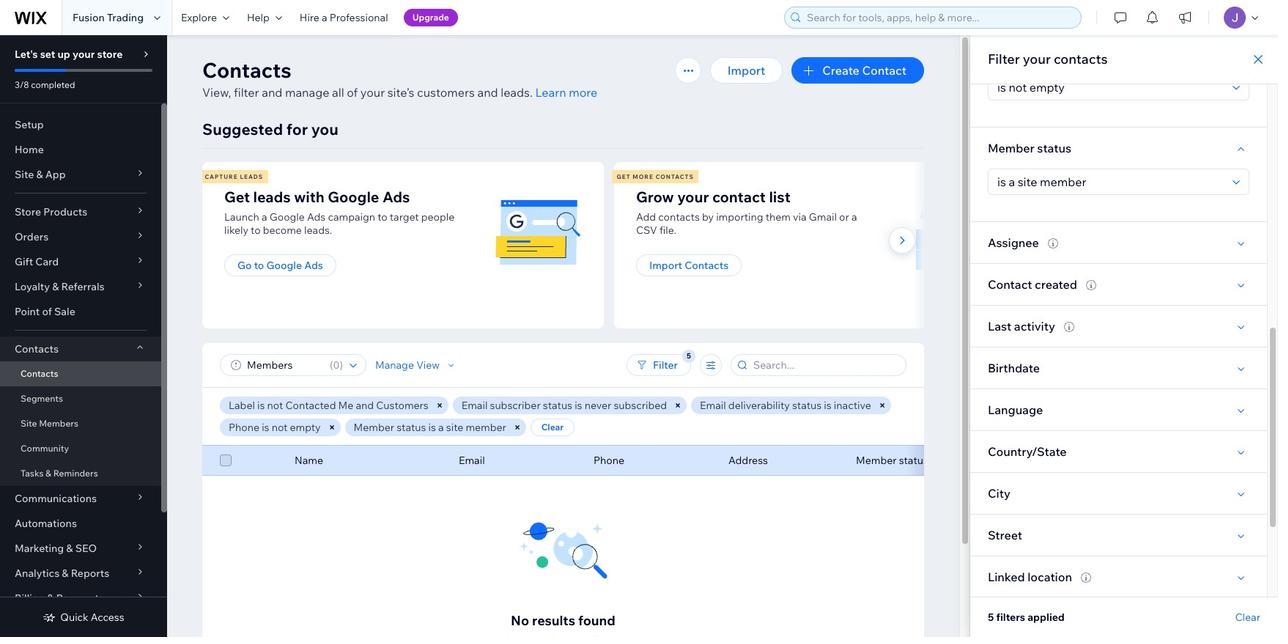 Task type: locate. For each thing, give the bounding box(es) containing it.
filter
[[234, 85, 259, 100]]

0 vertical spatial import
[[728, 63, 766, 78]]

set
[[40, 48, 55, 61]]

your inside contacts view, filter and manage all of your site's customers and leads. learn more
[[361, 85, 385, 100]]

ads down 'get leads with google ads launch a google ads campaign to target people likely to become leads.'
[[304, 259, 323, 272]]

not for contacted
[[267, 399, 283, 412]]

target
[[390, 210, 419, 224]]

professional
[[330, 11, 388, 24]]

leads. left the learn
[[501, 85, 533, 100]]

0 horizontal spatial import
[[650, 259, 683, 272]]

is left never
[[575, 399, 583, 412]]

capture leads
[[205, 173, 263, 180]]

0 vertical spatial phone
[[229, 421, 260, 434]]

member
[[988, 141, 1035, 155], [354, 421, 394, 434], [856, 454, 897, 467]]

leads
[[253, 188, 291, 206]]

automations link
[[0, 511, 161, 536]]

0 vertical spatial of
[[347, 85, 358, 100]]

2 horizontal spatial member
[[988, 141, 1035, 155]]

sale
[[54, 305, 75, 318]]

leads
[[240, 173, 263, 180]]

is right label
[[257, 399, 265, 412]]

0 vertical spatial member status
[[988, 141, 1072, 155]]

communications
[[15, 492, 97, 505]]

a inside 'get leads with google ads launch a google ads campaign to target people likely to become leads.'
[[262, 210, 267, 224]]

phone for phone
[[594, 454, 625, 467]]

& for billing
[[47, 592, 54, 605]]

2 vertical spatial google
[[267, 259, 302, 272]]

go
[[238, 259, 252, 272]]

1 vertical spatial contacts
[[659, 210, 700, 224]]

2 vertical spatial member
[[856, 454, 897, 467]]

store products button
[[0, 199, 161, 224]]

email up member
[[462, 399, 488, 412]]

loyalty & referrals
[[15, 280, 105, 293]]

site down segments
[[21, 418, 37, 429]]

not left empty
[[272, 421, 288, 434]]

Select an option field
[[993, 75, 1229, 100], [993, 169, 1229, 194]]

0 horizontal spatial clear button
[[531, 419, 575, 436]]

& left seo
[[66, 542, 73, 555]]

import
[[728, 63, 766, 78], [650, 259, 683, 272]]

your inside grow your contact list add contacts by importing them via gmail or a csv file.
[[678, 188, 709, 206]]

1 vertical spatial import
[[650, 259, 683, 272]]

email left deliverability
[[700, 399, 726, 412]]

to right go
[[254, 259, 264, 272]]

1 vertical spatial google
[[270, 210, 305, 224]]

quick
[[60, 611, 88, 624]]

of left sale
[[42, 305, 52, 318]]

list
[[769, 188, 791, 206]]

& right loyalty
[[52, 280, 59, 293]]

hire a professional
[[300, 11, 388, 24]]

and right me
[[356, 399, 374, 412]]

0 horizontal spatial phone
[[229, 421, 260, 434]]

1 horizontal spatial filter
[[988, 51, 1020, 67]]

phone is not empty
[[229, 421, 321, 434]]

0 vertical spatial leads.
[[501, 85, 533, 100]]

1 vertical spatial phone
[[594, 454, 625, 467]]

google down become
[[267, 259, 302, 272]]

0 horizontal spatial of
[[42, 305, 52, 318]]

grow
[[636, 188, 674, 206]]

people
[[421, 210, 455, 224]]

ads up target
[[383, 188, 410, 206]]

site down home
[[15, 168, 34, 181]]

quick access
[[60, 611, 124, 624]]

site & app
[[15, 168, 66, 181]]

learn
[[536, 85, 566, 100]]

1 vertical spatial clear button
[[1236, 611, 1261, 624]]

import contacts
[[650, 259, 729, 272]]

your inside sidebar element
[[73, 48, 95, 61]]

0 vertical spatial not
[[267, 399, 283, 412]]

3/8 completed
[[15, 79, 75, 90]]

ads
[[383, 188, 410, 206], [307, 210, 326, 224], [304, 259, 323, 272]]

applied
[[1028, 611, 1065, 624]]

of right "all" on the top of the page
[[347, 85, 358, 100]]

home
[[15, 143, 44, 156]]

last activity
[[988, 319, 1056, 334]]

0
[[333, 359, 340, 372]]

view,
[[202, 85, 231, 100]]

found
[[578, 612, 616, 629]]

trading
[[107, 11, 144, 24]]

0 horizontal spatial filter
[[653, 359, 678, 372]]

linked location
[[988, 570, 1073, 584]]

ads down with
[[307, 210, 326, 224]]

reports
[[71, 567, 109, 580]]

& left app
[[36, 168, 43, 181]]

0 vertical spatial site
[[15, 168, 34, 181]]

analytics & reports button
[[0, 561, 161, 586]]

contact right create
[[863, 63, 907, 78]]

a right or
[[852, 210, 857, 224]]

clear button
[[531, 419, 575, 436], [1236, 611, 1261, 624]]

inactive
[[834, 399, 872, 412]]

a down leads
[[262, 210, 267, 224]]

1 vertical spatial of
[[42, 305, 52, 318]]

0 horizontal spatial contacts
[[659, 210, 700, 224]]

phone down never
[[594, 454, 625, 467]]

site inside "popup button"
[[15, 168, 34, 181]]

point of sale
[[15, 305, 75, 318]]

google up campaign
[[328, 188, 379, 206]]

site inside 'link'
[[21, 418, 37, 429]]

them
[[766, 210, 791, 224]]

phone for phone is not empty
[[229, 421, 260, 434]]

& right billing
[[47, 592, 54, 605]]

seo
[[75, 542, 97, 555]]

1 vertical spatial leads.
[[304, 224, 332, 237]]

1 horizontal spatial phone
[[594, 454, 625, 467]]

list containing get leads with google ads
[[200, 162, 1022, 328]]

0 vertical spatial filter
[[988, 51, 1020, 67]]

a
[[322, 11, 327, 24], [262, 210, 267, 224], [852, 210, 857, 224], [438, 421, 444, 434]]

2 select an option field from the top
[[993, 169, 1229, 194]]

list
[[200, 162, 1022, 328]]

1 vertical spatial contact
[[988, 277, 1033, 292]]

manage
[[375, 359, 414, 372]]

Unsaved view field
[[243, 355, 325, 375]]

more
[[633, 173, 654, 180]]

1 vertical spatial clear
[[1236, 611, 1261, 624]]

manage
[[285, 85, 330, 100]]

home link
[[0, 137, 161, 162]]

google down leads
[[270, 210, 305, 224]]

5
[[988, 611, 994, 624]]

contact
[[863, 63, 907, 78], [988, 277, 1033, 292]]

or
[[840, 210, 850, 224]]

phone down label
[[229, 421, 260, 434]]

0 vertical spatial select an option field
[[993, 75, 1229, 100]]

sidebar element
[[0, 35, 167, 637]]

& for analytics
[[62, 567, 69, 580]]

member
[[466, 421, 507, 434]]

5 filters applied
[[988, 611, 1065, 624]]

setup link
[[0, 112, 161, 137]]

Search... field
[[749, 355, 902, 375]]

upgrade
[[413, 12, 449, 23]]

go to google ads button
[[224, 254, 336, 276]]

1 vertical spatial member status
[[856, 454, 929, 467]]

1 vertical spatial filter
[[653, 359, 678, 372]]

tasks & reminders
[[21, 468, 98, 479]]

and right filter
[[262, 85, 283, 100]]

a inside grow your contact list add contacts by importing them via gmail or a csv file.
[[852, 210, 857, 224]]

contacts view, filter and manage all of your site's customers and leads. learn more
[[202, 57, 598, 100]]

1 horizontal spatial import
[[728, 63, 766, 78]]

leads. down with
[[304, 224, 332, 237]]

2 vertical spatial ads
[[304, 259, 323, 272]]

tasks & reminders link
[[0, 461, 161, 486]]

0 vertical spatial clear button
[[531, 419, 575, 436]]

1 horizontal spatial and
[[356, 399, 374, 412]]

filter button
[[627, 354, 691, 376]]

filter
[[988, 51, 1020, 67], [653, 359, 678, 372]]

1 vertical spatial member
[[354, 421, 394, 434]]

1 horizontal spatial leads.
[[501, 85, 533, 100]]

status
[[1038, 141, 1072, 155], [543, 399, 573, 412], [793, 399, 822, 412], [397, 421, 426, 434], [899, 454, 929, 467]]

contacts up filter
[[202, 57, 292, 83]]

completed
[[31, 79, 75, 90]]

0 vertical spatial contact
[[863, 63, 907, 78]]

quick access button
[[43, 611, 124, 624]]

0 horizontal spatial leads.
[[304, 224, 332, 237]]

contact down assignee
[[988, 277, 1033, 292]]

file.
[[660, 224, 677, 237]]

view
[[417, 359, 440, 372]]

1 horizontal spatial clear button
[[1236, 611, 1261, 624]]

filter for filter
[[653, 359, 678, 372]]

2 horizontal spatial and
[[478, 85, 498, 100]]

0 horizontal spatial contact
[[863, 63, 907, 78]]

all
[[332, 85, 344, 100]]

not
[[267, 399, 283, 412], [272, 421, 288, 434]]

1 vertical spatial not
[[272, 421, 288, 434]]

and right the customers
[[478, 85, 498, 100]]

1 vertical spatial site
[[21, 418, 37, 429]]

location
[[1028, 570, 1073, 584]]

to right likely
[[251, 224, 261, 237]]

of
[[347, 85, 358, 100], [42, 305, 52, 318]]

site members
[[21, 418, 78, 429]]

country/state
[[988, 444, 1067, 459]]

0 horizontal spatial clear
[[542, 422, 564, 433]]

of inside contacts view, filter and manage all of your site's customers and leads. learn more
[[347, 85, 358, 100]]

is left empty
[[262, 421, 269, 434]]

0 vertical spatial contacts
[[1054, 51, 1108, 67]]

None checkbox
[[220, 452, 232, 469]]

billing & payments
[[15, 592, 104, 605]]

1 vertical spatial select an option field
[[993, 169, 1229, 194]]

& left reports
[[62, 567, 69, 580]]

fusion trading
[[73, 11, 144, 24]]

no
[[511, 612, 529, 629]]

contacts button
[[0, 337, 161, 361]]

Search for tools, apps, help & more... field
[[803, 7, 1077, 28]]

create contact
[[823, 63, 907, 78]]

not up the phone is not empty
[[267, 399, 283, 412]]

1 horizontal spatial clear
[[1236, 611, 1261, 624]]

filter inside button
[[653, 359, 678, 372]]

contacts down "by"
[[685, 259, 729, 272]]

1 horizontal spatial member status
[[988, 141, 1072, 155]]

contacts up segments
[[21, 368, 58, 379]]

help
[[247, 11, 270, 24]]

google inside button
[[267, 259, 302, 272]]

created
[[1035, 277, 1078, 292]]

address
[[729, 454, 768, 467]]

& inside "popup button"
[[36, 168, 43, 181]]

marketing
[[15, 542, 64, 555]]

contacts down point of sale
[[15, 342, 59, 356]]

& right tasks
[[46, 468, 51, 479]]

is
[[257, 399, 265, 412], [575, 399, 583, 412], [824, 399, 832, 412], [262, 421, 269, 434], [429, 421, 436, 434]]

1 horizontal spatial of
[[347, 85, 358, 100]]



Task type: describe. For each thing, give the bounding box(es) containing it.
member status is a site member
[[354, 421, 507, 434]]

to left target
[[378, 210, 388, 224]]

with
[[294, 188, 325, 206]]

by
[[702, 210, 714, 224]]

learn more button
[[536, 84, 598, 101]]

billing
[[15, 592, 45, 605]]

more
[[569, 85, 598, 100]]

contacted
[[285, 399, 336, 412]]

0 vertical spatial google
[[328, 188, 379, 206]]

get
[[224, 188, 250, 206]]

fusion
[[73, 11, 105, 24]]

for
[[287, 120, 308, 139]]

email down member
[[459, 454, 485, 467]]

contacts inside button
[[685, 259, 729, 272]]

results
[[532, 612, 575, 629]]

linked
[[988, 570, 1025, 584]]

products
[[43, 205, 87, 218]]

empty
[[290, 421, 321, 434]]

0 horizontal spatial and
[[262, 85, 283, 100]]

site
[[446, 421, 464, 434]]

a right hire
[[322, 11, 327, 24]]

contact inside button
[[863, 63, 907, 78]]

no results found
[[511, 612, 616, 629]]

import for import
[[728, 63, 766, 78]]

reminders
[[53, 468, 98, 479]]

0 vertical spatial clear
[[542, 422, 564, 433]]

upgrade button
[[404, 9, 458, 26]]

& for tasks
[[46, 468, 51, 479]]

customers
[[376, 399, 429, 412]]

let's set up your store
[[15, 48, 123, 61]]

not for empty
[[272, 421, 288, 434]]

language
[[988, 403, 1043, 417]]

email for email deliverability status is inactive
[[700, 399, 726, 412]]

of inside sidebar element
[[42, 305, 52, 318]]

payments
[[56, 592, 104, 605]]

campaign
[[328, 210, 375, 224]]

members
[[39, 418, 78, 429]]

& for site
[[36, 168, 43, 181]]

& for marketing
[[66, 542, 73, 555]]

suggested
[[202, 120, 283, 139]]

gmail
[[809, 210, 837, 224]]

point of sale link
[[0, 299, 161, 324]]

email deliverability status is inactive
[[700, 399, 872, 412]]

explore
[[181, 11, 217, 24]]

city
[[988, 486, 1011, 501]]

suggested for you
[[202, 120, 339, 139]]

is left site
[[429, 421, 436, 434]]

( 0 )
[[330, 359, 343, 372]]

subscribed
[[614, 399, 667, 412]]

& for loyalty
[[52, 280, 59, 293]]

filter for filter your contacts
[[988, 51, 1020, 67]]

billing & payments button
[[0, 586, 161, 611]]

1 select an option field from the top
[[993, 75, 1229, 100]]

birthdate
[[988, 361, 1040, 375]]

1 horizontal spatial contacts
[[1054, 51, 1108, 67]]

site for site & app
[[15, 168, 34, 181]]

label
[[229, 399, 255, 412]]

launch
[[224, 210, 259, 224]]

import for import contacts
[[650, 259, 683, 272]]

1 vertical spatial ads
[[307, 210, 326, 224]]

site members link
[[0, 411, 161, 436]]

go to google ads
[[238, 259, 323, 272]]

1 horizontal spatial member
[[856, 454, 897, 467]]

0 horizontal spatial member
[[354, 421, 394, 434]]

activity
[[1015, 319, 1056, 334]]

site & app button
[[0, 162, 161, 187]]

contacts inside contacts view, filter and manage all of your site's customers and leads. learn more
[[202, 57, 292, 83]]

contacts link
[[0, 361, 161, 386]]

app
[[45, 168, 66, 181]]

0 vertical spatial member
[[988, 141, 1035, 155]]

marketing & seo button
[[0, 536, 161, 561]]

0 vertical spatial ads
[[383, 188, 410, 206]]

to inside button
[[254, 259, 264, 272]]

referrals
[[61, 280, 105, 293]]

access
[[91, 611, 124, 624]]

never
[[585, 399, 612, 412]]

communications button
[[0, 486, 161, 511]]

orders
[[15, 230, 49, 243]]

marketing & seo
[[15, 542, 97, 555]]

store
[[97, 48, 123, 61]]

1 horizontal spatial contact
[[988, 277, 1033, 292]]

via
[[793, 210, 807, 224]]

create contact button
[[792, 57, 925, 84]]

deliverability
[[729, 399, 790, 412]]

get more contacts
[[617, 173, 694, 180]]

leads. inside contacts view, filter and manage all of your site's customers and leads. learn more
[[501, 85, 533, 100]]

card
[[35, 255, 59, 268]]

3/8
[[15, 79, 29, 90]]

site's
[[388, 85, 415, 100]]

a left site
[[438, 421, 444, 434]]

subscriber
[[490, 399, 541, 412]]

capture
[[205, 173, 238, 180]]

hire a professional link
[[291, 0, 397, 35]]

community link
[[0, 436, 161, 461]]

get leads with google ads launch a google ads campaign to target people likely to become leads.
[[224, 188, 455, 237]]

site for site members
[[21, 418, 37, 429]]

email for email subscriber status is never subscribed
[[462, 399, 488, 412]]

leads. inside 'get leads with google ads launch a google ads campaign to target people likely to become leads.'
[[304, 224, 332, 237]]

contacts inside popup button
[[15, 342, 59, 356]]

contact created
[[988, 277, 1078, 292]]

point
[[15, 305, 40, 318]]

create
[[823, 63, 860, 78]]

is left the inactive
[[824, 399, 832, 412]]

filter your contacts
[[988, 51, 1108, 67]]

orders button
[[0, 224, 161, 249]]

0 horizontal spatial member status
[[856, 454, 929, 467]]

setup
[[15, 118, 44, 131]]

contacts inside grow your contact list add contacts by importing them via gmail or a csv file.
[[659, 210, 700, 224]]

ads inside go to google ads button
[[304, 259, 323, 272]]

community
[[21, 443, 69, 454]]

help button
[[238, 0, 291, 35]]



